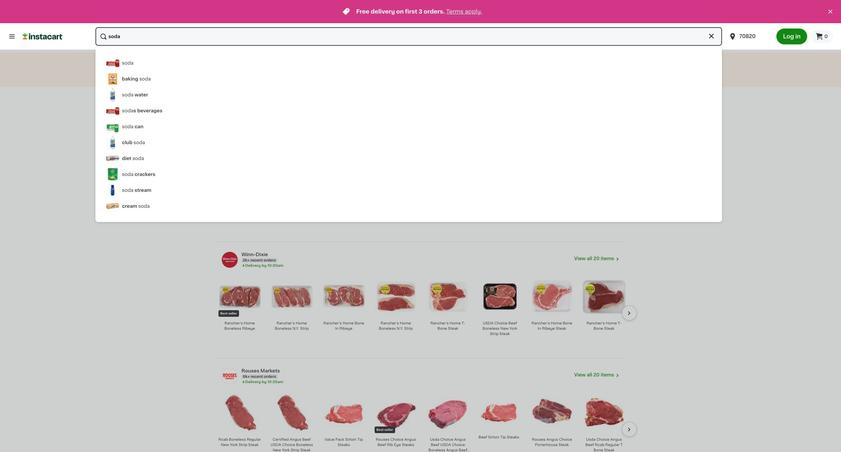 Task type: vqa. For each thing, say whether or not it's contained in the screenshot.
Bundle within the Meta Quest 3 128GB with Asgard's Wrath 2 Game Bundle 1 each
no



Task type: locate. For each thing, give the bounding box(es) containing it.
Search field
[[96, 27, 723, 46]]

1 vertical spatial item carousel region
[[216, 389, 637, 452]]

beef sirloin tip steaks image
[[479, 392, 520, 433]]

0 horizontal spatial rancher's home boneless n.y. strip image
[[271, 276, 313, 318]]

0 horizontal spatial rancher's home t-bone steak image
[[427, 276, 470, 318]]

rouses choice angus beef rib eye steaks image
[[375, 392, 417, 435]]

none search field inside search products, stores, and recipes "element"
[[96, 27, 723, 46]]

usda choice beef boneless new york strip steak image
[[479, 276, 522, 318]]

2 item carousel region from the top
[[216, 389, 637, 452]]

rouses markets show all 20 items element
[[242, 368, 575, 374]]

rancher's home boneless ribeye image
[[218, 276, 261, 318]]

rancher's home bone in ribeye steak image
[[531, 276, 574, 318]]

1 horizontal spatial rancher's home t-bone steak image
[[583, 276, 626, 318]]

limited time offer region
[[0, 0, 827, 23]]

rancher's home boneless n.y. strip image
[[271, 276, 313, 318], [375, 276, 417, 318]]

search list box
[[101, 55, 717, 217]]

2 rancher's home boneless n.y. strip image from the left
[[375, 276, 417, 318]]

item carousel region
[[216, 273, 637, 361], [216, 389, 637, 452]]

0 vertical spatial item carousel region
[[216, 273, 637, 361]]

None search field
[[96, 27, 723, 46]]

certified angus beef usda choice boneless new york strip steak image
[[271, 392, 313, 435]]

rancher's home t-bone steak image
[[427, 276, 470, 318], [583, 276, 626, 318]]

1 horizontal spatial rancher's home boneless n.y. strip image
[[375, 276, 417, 318]]

1 item carousel region from the top
[[216, 273, 637, 361]]

usda choice angus beef usda choice boneless angus beef chuck steaks image
[[427, 392, 470, 435]]

search products, stores, and recipes element
[[0, 27, 842, 452]]



Task type: describe. For each thing, give the bounding box(es) containing it.
item carousel region for winn-dixie show all 20 items element
[[216, 273, 637, 361]]

2 rancher's home t-bone steak image from the left
[[583, 276, 626, 318]]

1 rancher's home boneless n.y. strip image from the left
[[271, 276, 313, 318]]

instacart logo image
[[23, 33, 62, 40]]

rancher's home bone in ribeye image
[[323, 276, 365, 318]]

1 rancher's home t-bone steak image from the left
[[427, 276, 470, 318]]

rouses angus choice porterhouse steak image
[[531, 392, 574, 435]]

winn-dixie show all 20 items element
[[242, 251, 575, 258]]

usda choice angus beef rcab regular t bone steak image
[[583, 392, 626, 435]]

item carousel region for rouses markets show all 20 items element
[[216, 389, 637, 452]]

value pack sirloin tip steaks image
[[323, 392, 365, 435]]

rcab boneless regular new york strip steak image
[[218, 392, 261, 435]]



